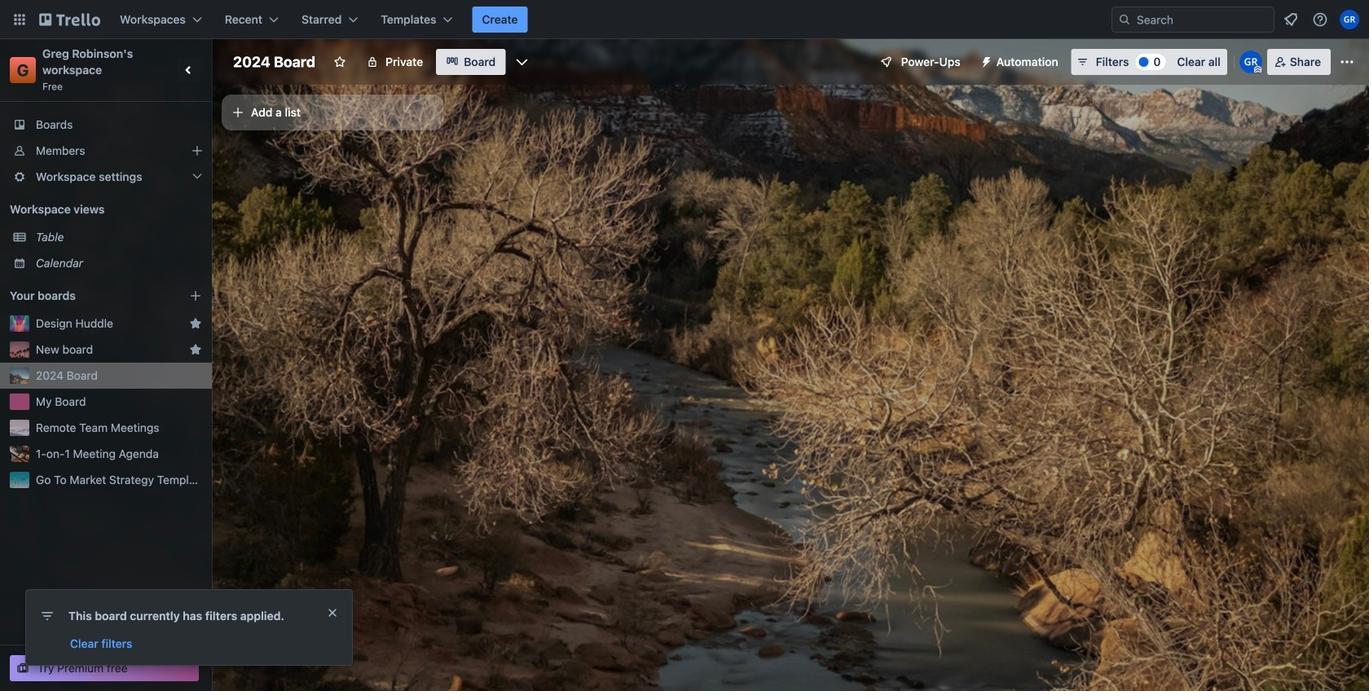 Task type: describe. For each thing, give the bounding box(es) containing it.
back to home image
[[39, 7, 100, 33]]

sm image
[[974, 49, 997, 72]]

Search field
[[1112, 7, 1275, 33]]

0 vertical spatial greg robinson (gregrobinson96) image
[[1340, 10, 1360, 29]]

your boards with 7 items element
[[10, 286, 165, 306]]

this member is an admin of this board. image
[[1255, 66, 1262, 73]]

show menu image
[[1340, 54, 1356, 70]]

workspace navigation collapse icon image
[[178, 59, 201, 82]]

primary element
[[0, 0, 1370, 39]]

add board image
[[189, 289, 202, 302]]

2 starred icon image from the top
[[189, 343, 202, 356]]



Task type: vqa. For each thing, say whether or not it's contained in the screenshot.
Newton
no



Task type: locate. For each thing, give the bounding box(es) containing it.
Board name text field
[[225, 49, 324, 75]]

open information menu image
[[1313, 11, 1329, 28]]

greg robinson (gregrobinson96) image
[[1340, 10, 1360, 29], [1240, 51, 1263, 73]]

0 vertical spatial starred icon image
[[189, 317, 202, 330]]

search image
[[1119, 13, 1132, 26]]

1 starred icon image from the top
[[189, 317, 202, 330]]

greg robinson (gregrobinson96) image right 'open information menu' "image"
[[1340, 10, 1360, 29]]

0 horizontal spatial greg robinson (gregrobinson96) image
[[1240, 51, 1263, 73]]

alert
[[26, 590, 352, 665]]

customize views image
[[514, 54, 530, 70]]

1 vertical spatial starred icon image
[[189, 343, 202, 356]]

star or unstar board image
[[334, 55, 347, 68]]

0 notifications image
[[1282, 10, 1301, 29]]

starred icon image
[[189, 317, 202, 330], [189, 343, 202, 356]]

1 horizontal spatial greg robinson (gregrobinson96) image
[[1340, 10, 1360, 29]]

dismiss flag image
[[326, 607, 339, 620]]

greg robinson (gregrobinson96) image down search field
[[1240, 51, 1263, 73]]

1 vertical spatial greg robinson (gregrobinson96) image
[[1240, 51, 1263, 73]]



